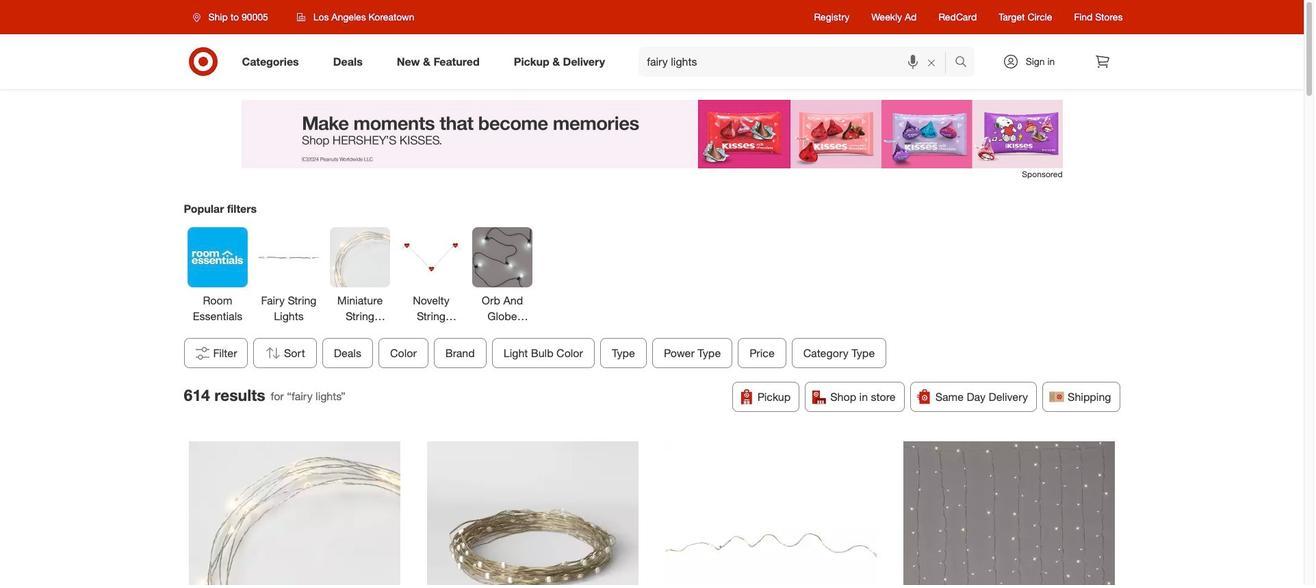 Task type: vqa. For each thing, say whether or not it's contained in the screenshot.
What Can We Help You Find? Suggestions Appear Below search box
yes



Task type: describe. For each thing, give the bounding box(es) containing it.
What can we help you find? suggestions appear below search field
[[639, 47, 958, 77]]



Task type: locate. For each thing, give the bounding box(es) containing it.
100ltr led plug-in curtain string lights with clips - room essentials™ image
[[904, 442, 1116, 586], [904, 442, 1116, 586]]

northlight 100ct led micro fairy lights warm white - 16.25' copper wire image
[[666, 442, 877, 586], [666, 442, 877, 586]]

14.56' x 14.56' 40rgb led fairy lights with remote control - room essentials™ image
[[427, 442, 639, 586], [427, 442, 639, 586]]

90ct extended led fairy lights - room essentials™ image
[[189, 442, 401, 586], [189, 442, 401, 586]]

advertisement element
[[241, 100, 1063, 168]]



